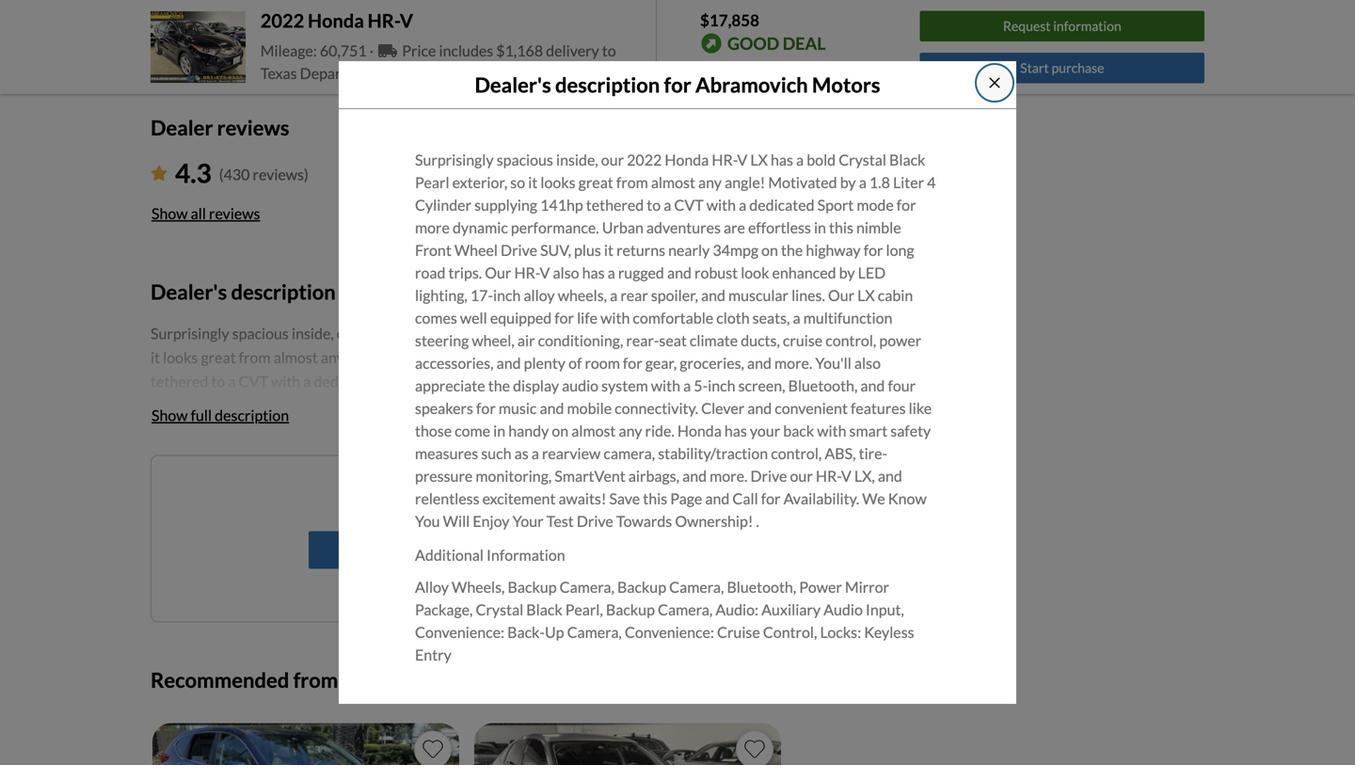 Task type: describe. For each thing, give the bounding box(es) containing it.
airbags,
[[629, 467, 680, 485]]

great
[[579, 173, 614, 192]]

road
[[415, 264, 446, 282]]

start
[[1021, 60, 1049, 76]]

dealer's description for abramovich motors dialog
[[339, 61, 1017, 704]]

returns
[[617, 241, 666, 260]]

and up page
[[683, 467, 707, 485]]

0 horizontal spatial any
[[619, 422, 642, 440]]

for left life
[[555, 309, 574, 327]]

power
[[880, 332, 922, 350]]

show for dealer's
[[152, 406, 188, 424]]

1 vertical spatial our
[[790, 467, 813, 485]]

dealer's for dealer's description
[[151, 279, 227, 304]]

come
[[455, 422, 491, 440]]

1 horizontal spatial of
[[412, 488, 426, 506]]

0 vertical spatial lx
[[751, 151, 768, 169]]

1 vertical spatial like
[[511, 488, 535, 506]]

2022 honda hr-v image
[[151, 11, 246, 83]]

like inside surprisingly spacious inside, our 2022 honda hr-v lx has a bold crystal black pearl exterior, so it looks great from almost any angle! motivated by a 1.8 liter 4 cylinder supplying 141hp tethered to a cvt with a dedicated sport mode for more dynamic performance. urban adventures are effortless in this nimble front wheel drive suv, plus it returns nearly 34mpg on the highway for long road trips. our hr-v also has a rugged and robust look enhanced by led lighting, 17-inch alloy wheels, a rear spoiler, and muscular lines.   our lx cabin comes well equipped for life with comfortable cloth seats, a multifunction steering wheel, air conditioning, rear-seat climate ducts, cruise control, power accessories, and plenty of room for gear, groceries, and more. you'll also appreciate the display audio system with a 5-inch screen, bluetooth, and four speakers for music and mobile connectivity. clever and convenient features like those come in handy on almost any ride.   honda has your back with smart safety measures such as a rearview camera, stability/traction control, abs, tire- pressure monitoring, smartvent airbags, and more. drive our hr-v lx, and relentless excitement awaits! save this page and call for availability. we know you will enjoy your test drive towards ownership! .
[[909, 399, 932, 418]]

keyless inside additional information alloy wheels, backup camera, backup camera, bluetooth, power mirror package, crystal black pearl, backup camera, audio: auxiliary audio input, convenience: back-up camera, convenience: cruise control, locks: keyless entry
[[390, 734, 440, 752]]

led
[[858, 264, 886, 282]]

recommended from this dealer
[[151, 668, 440, 692]]

wheels, inside additional information alloy wheels, backup camera, backup camera, bluetooth, power mirror package, crystal black pearl, backup camera, audio: auxiliary audio input, convenience: back-up camera, convenience: cruise control, locks: keyless entry
[[187, 685, 240, 704]]

and down robust
[[701, 286, 726, 305]]

cruise inside additional information alloy wheels, backup camera, backup camera, bluetooth, power mirror package, crystal black pearl, backup camera, audio: auxiliary audio input, convenience: back-up camera, convenience: cruise control, locks: keyless entry
[[243, 734, 286, 752]]

show all reviews
[[152, 204, 260, 222]]

2 vertical spatial drive
[[577, 512, 614, 531]]

will
[[443, 512, 470, 531]]

0 horizontal spatial it
[[528, 173, 538, 192]]

room
[[585, 354, 620, 372]]

front
[[415, 241, 452, 260]]

and up "spoiler,"
[[667, 264, 692, 282]]

music
[[499, 399, 537, 418]]

effortless
[[748, 219, 811, 237]]

0 vertical spatial any
[[699, 173, 722, 192]]

auxiliary inside additional information alloy wheels, backup camera, backup camera, bluetooth, power mirror package, crystal black pearl, backup camera, audio: auxiliary audio input, convenience: back-up camera, convenience: cruise control, locks: keyless entry
[[347, 710, 406, 728]]

a left 1.8
[[859, 173, 867, 192]]

0 horizontal spatial also
[[553, 264, 579, 282]]

cabin
[[878, 286, 913, 305]]

system
[[602, 377, 648, 395]]

hr- up the angle!
[[712, 151, 737, 169]]

input, inside alloy wheels, backup camera, backup camera, bluetooth, power mirror package, crystal black pearl, backup camera, audio: auxiliary audio input, convenience: back-up camera, convenience: cruise control, locks: keyless entry
[[866, 601, 904, 619]]

recommended
[[151, 668, 289, 692]]

hr- up truck moving icon
[[368, 9, 400, 32]]

0 vertical spatial honda
[[308, 9, 364, 32]]

your
[[513, 512, 544, 531]]

1 vertical spatial by
[[839, 264, 855, 282]]

to inside price includes $1,168 delivery to texas department of motor vehicles, tx
[[602, 41, 616, 60]]

trips.
[[449, 264, 482, 282]]

cruise inside alloy wheels, backup camera, backup camera, bluetooth, power mirror package, crystal black pearl, backup camera, audio: auxiliary audio input, convenience: back-up camera, convenience: cruise control, locks: keyless entry
[[717, 623, 760, 642]]

0 vertical spatial by
[[840, 173, 856, 192]]

0 horizontal spatial 2022
[[261, 9, 304, 32]]

1 horizontal spatial has
[[725, 422, 747, 440]]

audio inside additional information alloy wheels, backup camera, backup camera, bluetooth, power mirror package, crystal black pearl, backup camera, audio: auxiliary audio input, convenience: back-up camera, convenience: cruise control, locks: keyless entry
[[409, 710, 448, 728]]

surprisingly spacious inside, our 2022 honda hr-v lx has a bold crystal black pearl exterior, so it looks great from almost any angle! motivated by a 1.8 liter 4 cylinder supplying 141hp tethered to a cvt with a dedicated sport mode for more dynamic performance. urban adventures are effortless in this nimble front wheel drive suv, plus it returns nearly 34mpg on the highway for long road trips. our hr-v also has a rugged and robust look enhanced by led lighting, 17-inch alloy wheels, a rear spoiler, and muscular lines.   our lx cabin comes well equipped for life with comfortable cloth seats, a multifunction steering wheel, air conditioning, rear-seat climate ducts, cruise control, power accessories, and plenty of room for gear, groceries, and more. you'll also appreciate the display audio system with a 5-inch screen, bluetooth, and four speakers for music and mobile connectivity. clever and convenient features like those come in handy on almost any ride.   honda has your back with smart safety measures such as a rearview camera, stability/traction control, abs, tire- pressure monitoring, smartvent airbags, and more. drive our hr-v lx, and relentless excitement awaits! save this page and call for availability. we know you will enjoy your test drive towards ownership! .
[[415, 151, 936, 531]]

performance.
[[511, 219, 599, 237]]

1 vertical spatial drive
[[751, 467, 787, 485]]

safety
[[891, 422, 931, 440]]

dealer's description
[[151, 279, 336, 304]]

call
[[733, 490, 758, 508]]

mode
[[857, 196, 894, 214]]

back
[[783, 422, 814, 440]]

department
[[300, 64, 381, 82]]

me for email
[[476, 541, 497, 559]]

nearly
[[668, 241, 710, 260]]

and down screen,
[[748, 399, 772, 418]]

exterior,
[[452, 173, 508, 192]]

1 vertical spatial control,
[[771, 445, 822, 463]]

bluetooth, inside surprisingly spacious inside, our 2022 honda hr-v lx has a bold crystal black pearl exterior, so it looks great from almost any angle! motivated by a 1.8 liter 4 cylinder supplying 141hp tethered to a cvt with a dedicated sport mode for more dynamic performance. urban adventures are effortless in this nimble front wheel drive suv, plus it returns nearly 34mpg on the highway for long road trips. our hr-v also has a rugged and robust look enhanced by led lighting, 17-inch alloy wheels, a rear spoiler, and muscular lines.   our lx cabin comes well equipped for life with comfortable cloth seats, a multifunction steering wheel, air conditioning, rear-seat climate ducts, cruise control, power accessories, and plenty of room for gear, groceries, and more. you'll also appreciate the display audio system with a 5-inch screen, bluetooth, and four speakers for music and mobile connectivity. clever and convenient features like those come in handy on almost any ride.   honda has your back with smart safety measures such as a rearview camera, stability/traction control, abs, tire- pressure monitoring, smartvent airbags, and more. drive our hr-v lx, and relentless excitement awaits! save this page and call for availability. we know you will enjoy your test drive towards ownership! .
[[788, 377, 858, 395]]

17-
[[471, 286, 493, 305]]

this left dealer in the left of the page
[[342, 668, 377, 692]]

additional for additional information alloy wheels, backup camera, backup camera, bluetooth, power mirror package, crystal black pearl, backup camera, audio: auxiliary audio input, convenience: back-up camera, convenience: cruise control, locks: keyless entry
[[151, 661, 219, 680]]

from inside surprisingly spacious inside, our 2022 honda hr-v lx has a bold crystal black pearl exterior, so it looks great from almost any angle! motivated by a 1.8 liter 4 cylinder supplying 141hp tethered to a cvt with a dedicated sport mode for more dynamic performance. urban adventures are effortless in this nimble front wheel drive suv, plus it returns nearly 34mpg on the highway for long road trips. our hr-v also has a rugged and robust look enhanced by led lighting, 17-inch alloy wheels, a rear spoiler, and muscular lines.   our lx cabin comes well equipped for life with comfortable cloth seats, a multifunction steering wheel, air conditioning, rear-seat climate ducts, cruise control, power accessories, and plenty of room for gear, groceries, and more. you'll also appreciate the display audio system with a 5-inch screen, bluetooth, and four speakers for music and mobile connectivity. clever and convenient features like those come in handy on almost any ride.   honda has your back with smart safety measures such as a rearview camera, stability/traction control, abs, tire- pressure monitoring, smartvent airbags, and more. drive our hr-v lx, and relentless excitement awaits! save this page and call for availability. we know you will enjoy your test drive towards ownership! .
[[616, 173, 648, 192]]

for up led
[[864, 241, 883, 260]]

market
[[794, 60, 841, 78]]

a down the angle!
[[739, 196, 747, 214]]

bold
[[807, 151, 836, 169]]

look
[[741, 264, 770, 282]]

2 horizontal spatial has
[[771, 151, 794, 169]]

such
[[481, 445, 512, 463]]

mobile
[[567, 399, 612, 418]]

looks
[[541, 173, 576, 192]]

listings
[[461, 488, 508, 506]]

more
[[415, 219, 450, 237]]

tethered
[[586, 196, 644, 214]]

connectivity.
[[615, 399, 699, 418]]

dealer's description for abramovich motors
[[475, 72, 881, 97]]

highway
[[806, 241, 861, 260]]

plus
[[574, 241, 601, 260]]

additional for additional information
[[415, 546, 484, 565]]

1 vertical spatial honda
[[665, 151, 709, 169]]

power inside additional information alloy wheels, backup camera, backup camera, bluetooth, power mirror package, crystal black pearl, backup camera, audio: auxiliary audio input, convenience: back-up camera, convenience: cruise control, locks: keyless entry
[[535, 685, 578, 704]]

rearview
[[542, 445, 601, 463]]

additional information alloy wheels, backup camera, backup camera, bluetooth, power mirror package, crystal black pearl, backup camera, audio: auxiliary audio input, convenience: back-up camera, convenience: cruise control, locks: keyless entry
[[151, 661, 775, 752]]

with right life
[[601, 309, 630, 327]]

black for a
[[890, 151, 926, 169]]

0 horizontal spatial almost
[[572, 422, 616, 440]]

seat
[[659, 332, 687, 350]]

smart
[[850, 422, 888, 440]]

up inside alloy wheels, backup camera, backup camera, bluetooth, power mirror package, crystal black pearl, backup camera, audio: auxiliary audio input, convenience: back-up camera, convenience: cruise control, locks: keyless entry
[[545, 623, 564, 642]]

so
[[510, 173, 525, 192]]

of inside price includes $1,168 delivery to texas department of motor vehicles, tx
[[384, 64, 397, 82]]

1 horizontal spatial lx
[[858, 286, 875, 305]]

cloth
[[717, 309, 750, 327]]

screen,
[[739, 377, 786, 395]]

hr- up availability.
[[816, 467, 841, 485]]

email me button
[[309, 531, 625, 569]]

for left $1,180
[[664, 72, 692, 97]]

multifunction
[[804, 309, 893, 327]]

0 horizontal spatial the
[[488, 377, 510, 395]]

reviews)
[[253, 165, 309, 184]]

0 vertical spatial on
[[762, 241, 778, 260]]

groceries,
[[680, 354, 745, 372]]

excitement
[[483, 490, 556, 508]]

a left bold
[[796, 151, 804, 169]]

enjoy
[[473, 512, 510, 531]]

v up price
[[400, 9, 413, 32]]

1 horizontal spatial control,
[[826, 332, 877, 350]]

test
[[547, 512, 574, 531]]

long
[[886, 241, 915, 260]]

mirror inside alloy wheels, backup camera, backup camera, bluetooth, power mirror package, crystal black pearl, backup camera, audio: auxiliary audio input, convenience: back-up camera, convenience: cruise control, locks: keyless entry
[[845, 578, 890, 597]]

for right call
[[761, 490, 781, 508]]

audio inside alloy wheels, backup camera, backup camera, bluetooth, power mirror package, crystal black pearl, backup camera, audio: auxiliary audio input, convenience: back-up camera, convenience: cruise control, locks: keyless entry
[[824, 601, 863, 619]]

alloy inside additional information alloy wheels, backup camera, backup camera, bluetooth, power mirror package, crystal black pearl, backup camera, audio: auxiliary audio input, convenience: back-up camera, convenience: cruise control, locks: keyless entry
[[151, 685, 184, 704]]

ride.
[[645, 422, 675, 440]]

a left rear
[[610, 286, 618, 305]]

below
[[750, 60, 792, 78]]

entry inside alloy wheels, backup camera, backup camera, bluetooth, power mirror package, crystal black pearl, backup camera, audio: auxiliary audio input, convenience: back-up camera, convenience: cruise control, locks: keyless entry
[[415, 646, 452, 664]]

with up 'are'
[[707, 196, 736, 214]]

pearl, inside alloy wheels, backup camera, backup camera, bluetooth, power mirror package, crystal black pearl, backup camera, audio: auxiliary audio input, convenience: back-up camera, convenience: cruise control, locks: keyless entry
[[566, 601, 603, 619]]

crystal for has
[[839, 151, 887, 169]]

ownership!
[[675, 512, 753, 531]]

audio
[[562, 377, 599, 395]]

2022 inside surprisingly spacious inside, our 2022 honda hr-v lx has a bold crystal black pearl exterior, so it looks great from almost any angle! motivated by a 1.8 liter 4 cylinder supplying 141hp tethered to a cvt with a dedicated sport mode for more dynamic performance. urban adventures are effortless in this nimble front wheel drive suv, plus it returns nearly 34mpg on the highway for long road trips. our hr-v also has a rugged and robust look enhanced by led lighting, 17-inch alloy wheels, a rear spoiler, and muscular lines.   our lx cabin comes well equipped for life with comfortable cloth seats, a multifunction steering wheel, air conditioning, rear-seat climate ducts, cruise control, power accessories, and plenty of room for gear, groceries, and more. you'll also appreciate the display audio system with a 5-inch screen, bluetooth, and four speakers for music and mobile connectivity. clever and convenient features like those come in handy on almost any ride.   honda has your back with smart safety measures such as a rearview camera, stability/traction control, abs, tire- pressure monitoring, smartvent airbags, and more. drive our hr-v lx, and relentless excitement awaits! save this page and call for availability. we know you will enjoy your test drive towards ownership! .
[[627, 151, 662, 169]]

1 vertical spatial has
[[582, 264, 605, 282]]

robust
[[695, 264, 738, 282]]

start purchase button
[[920, 53, 1205, 83]]

dealer website image
[[363, 0, 380, 15]]

display
[[513, 377, 559, 395]]

control, inside additional information alloy wheels, backup camera, backup camera, bluetooth, power mirror package, crystal black pearl, backup camera, audio: auxiliary audio input, convenience: back-up camera, convenience: cruise control, locks: keyless entry
[[289, 734, 343, 752]]

auxiliary inside alloy wheels, backup camera, backup camera, bluetooth, power mirror package, crystal black pearl, backup camera, audio: auxiliary audio input, convenience: back-up camera, convenience: cruise control, locks: keyless entry
[[762, 601, 821, 619]]

liter
[[893, 173, 924, 192]]

locks: inside alloy wheels, backup camera, backup camera, bluetooth, power mirror package, crystal black pearl, backup camera, audio: auxiliary audio input, convenience: back-up camera, convenience: cruise control, locks: keyless entry
[[820, 623, 861, 642]]

plenty
[[524, 354, 566, 372]]

a left 5- at the right
[[684, 377, 691, 395]]

$1,180 below market
[[700, 60, 841, 78]]

34mpg
[[713, 241, 759, 260]]

package, inside alloy wheels, backup camera, backup camera, bluetooth, power mirror package, crystal black pearl, backup camera, audio: auxiliary audio input, convenience: back-up camera, convenience: cruise control, locks: keyless entry
[[415, 601, 473, 619]]

60,751
[[320, 41, 367, 60]]

0 vertical spatial reviews
[[217, 115, 290, 140]]

0 vertical spatial the
[[781, 241, 803, 260]]

2 vertical spatial honda
[[678, 422, 722, 440]]

0 horizontal spatial drive
[[501, 241, 537, 260]]

and up ownership!
[[705, 490, 730, 508]]

as
[[515, 445, 529, 463]]

vehicles,
[[446, 64, 504, 82]]

new
[[429, 488, 458, 506]]

1 horizontal spatial our
[[828, 286, 855, 305]]

information for additional information
[[487, 546, 565, 565]]

0 horizontal spatial inch
[[493, 286, 521, 305]]

crystal for power
[[689, 685, 736, 704]]

a right as in the left of the page
[[532, 445, 539, 463]]

rugged
[[618, 264, 664, 282]]

dedicated
[[750, 196, 815, 214]]

$1,180
[[700, 60, 747, 78]]

0 vertical spatial our
[[485, 264, 512, 282]]

star image
[[151, 166, 168, 181]]

abs,
[[825, 445, 856, 463]]

motivated
[[768, 173, 837, 192]]



Task type: vqa. For each thing, say whether or not it's contained in the screenshot.
RESPONSE FROM CURRENT DEALERSHIP: corresponding to Proper
no



Task type: locate. For each thing, give the bounding box(es) containing it.
1 horizontal spatial also
[[855, 354, 881, 372]]

description inside dialog
[[555, 72, 660, 97]]

1 vertical spatial cruise
[[243, 734, 286, 752]]

power inside alloy wheels, backup camera, backup camera, bluetooth, power mirror package, crystal black pearl, backup camera, audio: auxiliary audio input, convenience: back-up camera, convenience: cruise control, locks: keyless entry
[[799, 578, 842, 597]]

bluetooth,
[[788, 377, 858, 395], [727, 578, 797, 597], [463, 685, 532, 704]]

0 vertical spatial description
[[555, 72, 660, 97]]

0 vertical spatial inch
[[493, 286, 521, 305]]

monitoring,
[[476, 467, 552, 485]]

1 vertical spatial mirror
[[581, 685, 625, 704]]

wheel
[[455, 241, 498, 260]]

1 vertical spatial in
[[493, 422, 506, 440]]

1 horizontal spatial drive
[[577, 512, 614, 531]]

almost down mobile
[[572, 422, 616, 440]]

dealer's inside dialog
[[475, 72, 551, 97]]

spacious
[[497, 151, 553, 169]]

a left cvt
[[664, 196, 671, 214]]

cvt
[[674, 196, 704, 214]]

urban
[[602, 219, 644, 237]]

description for dealer's description
[[231, 279, 336, 304]]

keyless inside alloy wheels, backup camera, backup camera, bluetooth, power mirror package, crystal black pearl, backup camera, audio: auxiliary audio input, convenience: back-up camera, convenience: cruise control, locks: keyless entry
[[864, 623, 915, 642]]

adventures
[[647, 219, 721, 237]]

dealer's down all
[[151, 279, 227, 304]]

0 vertical spatial audio:
[[716, 601, 759, 619]]

bluetooth, right dealer in the left of the page
[[463, 685, 532, 704]]

0 horizontal spatial in
[[493, 422, 506, 440]]

dealer's for dealer's description for abramovich motors
[[475, 72, 551, 97]]

information for additional information alloy wheels, backup camera, backup camera, bluetooth, power mirror package, crystal black pearl, backup camera, audio: auxiliary audio input, convenience: back-up camera, convenience: cruise control, locks: keyless entry
[[222, 661, 301, 680]]

0 horizontal spatial lx
[[751, 151, 768, 169]]

0 horizontal spatial to
[[602, 41, 616, 60]]

we
[[862, 490, 885, 508]]

audio: down .
[[716, 601, 759, 619]]

1 horizontal spatial me
[[476, 541, 497, 559]]

1 vertical spatial to
[[647, 196, 661, 214]]

0 vertical spatial audio
[[824, 601, 863, 619]]

this down airbags,
[[643, 490, 668, 508]]

1 horizontal spatial audio
[[824, 601, 863, 619]]

this down sport
[[829, 219, 854, 237]]

4.3 (430 reviews)
[[175, 157, 309, 189]]

0 horizontal spatial black
[[526, 601, 563, 619]]

alloy inside alloy wheels, backup camera, backup camera, bluetooth, power mirror package, crystal black pearl, backup camera, audio: auxiliary audio input, convenience: back-up camera, convenience: cruise control, locks: keyless entry
[[415, 578, 449, 597]]

show for dealer
[[152, 204, 188, 222]]

drive up call
[[751, 467, 787, 485]]

0 vertical spatial bluetooth,
[[788, 377, 858, 395]]

1 horizontal spatial pearl,
[[566, 601, 603, 619]]

0 vertical spatial dealer's
[[475, 72, 551, 97]]

this up test
[[538, 488, 563, 506]]

1 horizontal spatial like
[[909, 399, 932, 418]]

honda up stability/traction at bottom
[[678, 422, 722, 440]]

2022
[[261, 9, 304, 32], [627, 151, 662, 169]]

keyless
[[864, 623, 915, 642], [390, 734, 440, 752]]

0 horizontal spatial input,
[[451, 710, 490, 728]]

2022 up the mileage:
[[261, 9, 304, 32]]

0 vertical spatial also
[[553, 264, 579, 282]]

1 horizontal spatial alloy
[[415, 578, 449, 597]]

of up audio
[[569, 354, 582, 372]]

wheels, inside alloy wheels, backup camera, backup camera, bluetooth, power mirror package, crystal black pearl, backup camera, audio: auxiliary audio input, convenience: back-up camera, convenience: cruise control, locks: keyless entry
[[452, 578, 505, 597]]

with down gear,
[[651, 377, 681, 395]]

drive down awaits!
[[577, 512, 614, 531]]

crystal inside alloy wheels, backup camera, backup camera, bluetooth, power mirror package, crystal black pearl, backup camera, audio: auxiliary audio input, convenience: back-up camera, convenience: cruise control, locks: keyless entry
[[476, 601, 524, 619]]

black
[[890, 151, 926, 169], [526, 601, 563, 619], [739, 685, 775, 704]]

1 horizontal spatial back-
[[585, 710, 622, 728]]

seats,
[[753, 309, 790, 327]]

1 horizontal spatial keyless
[[864, 623, 915, 642]]

sport
[[818, 196, 854, 214]]

of inside surprisingly spacious inside, our 2022 honda hr-v lx has a bold crystal black pearl exterior, so it looks great from almost any angle! motivated by a 1.8 liter 4 cylinder supplying 141hp tethered to a cvt with a dedicated sport mode for more dynamic performance. urban adventures are effortless in this nimble front wheel drive suv, plus it returns nearly 34mpg on the highway for long road trips. our hr-v also has a rugged and robust look enhanced by led lighting, 17-inch alloy wheels, a rear spoiler, and muscular lines.   our lx cabin comes well equipped for life with comfortable cloth seats, a multifunction steering wheel, air conditioning, rear-seat climate ducts, cruise control, power accessories, and plenty of room for gear, groceries, and more. you'll also appreciate the display audio system with a 5-inch screen, bluetooth, and four speakers for music and mobile connectivity. clever and convenient features like those come in handy on almost any ride.   honda has your back with smart safety measures such as a rearview camera, stability/traction control, abs, tire- pressure monitoring, smartvent airbags, and more. drive our hr-v lx, and relentless excitement awaits! save this page and call for availability. we know you will enjoy your test drive towards ownership! .
[[569, 354, 582, 372]]

0 horizontal spatial cruise
[[243, 734, 286, 752]]

package, down alloy wheels, backup camera, backup camera, bluetooth, power mirror package, crystal black pearl, backup camera, audio: auxiliary audio input, convenience: back-up camera, convenience: cruise control, locks: keyless entry
[[628, 685, 686, 704]]

to left cvt
[[647, 196, 661, 214]]

good
[[728, 33, 780, 54]]

accessories,
[[415, 354, 494, 372]]

information inside additional information alloy wheels, backup camera, backup camera, bluetooth, power mirror package, crystal black pearl, backup camera, audio: auxiliary audio input, convenience: back-up camera, convenience: cruise control, locks: keyless entry
[[222, 661, 301, 680]]

0 horizontal spatial additional
[[151, 661, 219, 680]]

1 vertical spatial package,
[[628, 685, 686, 704]]

drive left suv,
[[501, 241, 537, 260]]

are
[[724, 219, 745, 237]]

inch up equipped
[[493, 286, 521, 305]]

1 vertical spatial me
[[476, 541, 497, 559]]

description inside button
[[215, 406, 289, 424]]

0 horizontal spatial package,
[[415, 601, 473, 619]]

enhanced
[[772, 264, 836, 282]]

this
[[829, 219, 854, 237], [538, 488, 563, 506], [643, 490, 668, 508], [342, 668, 377, 692]]

1 horizontal spatial audio:
[[716, 601, 759, 619]]

life
[[577, 309, 598, 327]]

our up multifunction
[[828, 286, 855, 305]]

control, inside alloy wheels, backup camera, backup camera, bluetooth, power mirror package, crystal black pearl, backup camera, audio: auxiliary audio input, convenience: back-up camera, convenience: cruise control, locks: keyless entry
[[763, 623, 817, 642]]

me right the notify
[[389, 488, 409, 506]]

1 vertical spatial power
[[535, 685, 578, 704]]

1 horizontal spatial almost
[[651, 173, 696, 192]]

has up the motivated
[[771, 151, 794, 169]]

for up come on the bottom
[[476, 399, 496, 418]]

and right the lx,
[[878, 467, 903, 485]]

of left the new
[[412, 488, 426, 506]]

$1,168
[[496, 41, 543, 60]]

1 horizontal spatial locks:
[[820, 623, 861, 642]]

1 horizontal spatial up
[[622, 710, 642, 728]]

hr- up alloy
[[514, 264, 540, 282]]

email me
[[437, 541, 497, 559]]

lines.
[[792, 286, 825, 305]]

pearl
[[415, 173, 450, 192]]

1 vertical spatial control,
[[289, 734, 343, 752]]

almost up cvt
[[651, 173, 696, 192]]

good deal
[[728, 33, 826, 54]]

0 horizontal spatial back-
[[507, 623, 545, 642]]

pearl, down test
[[566, 601, 603, 619]]

audio: inside alloy wheels, backup camera, backup camera, bluetooth, power mirror package, crystal black pearl, backup camera, audio: auxiliary audio input, convenience: back-up camera, convenience: cruise control, locks: keyless entry
[[716, 601, 759, 619]]

start purchase
[[1021, 60, 1105, 76]]

0 vertical spatial like
[[909, 399, 932, 418]]

a up "cruise"
[[793, 309, 801, 327]]

black for mirror
[[739, 685, 775, 704]]

our
[[601, 151, 624, 169], [790, 467, 813, 485]]

honda up cvt
[[665, 151, 709, 169]]

it right plus on the top of the page
[[604, 241, 614, 260]]

1 horizontal spatial to
[[647, 196, 661, 214]]

to right delivery
[[602, 41, 616, 60]]

mirror
[[845, 578, 890, 597], [581, 685, 625, 704]]

2022 honda hr-v
[[261, 9, 413, 32]]

abramovich
[[696, 72, 808, 97]]

on up rearview
[[552, 422, 569, 440]]

of down truck moving icon
[[384, 64, 397, 82]]

1 horizontal spatial more.
[[775, 354, 813, 372]]

1 horizontal spatial wheels,
[[452, 578, 505, 597]]

v up the angle!
[[737, 151, 748, 169]]

dealer's down the $1,168
[[475, 72, 551, 97]]

1 vertical spatial reviews
[[209, 204, 260, 222]]

request information
[[1003, 18, 1122, 34]]

comfortable
[[633, 309, 714, 327]]

show inside show full description button
[[152, 406, 188, 424]]

bluetooth, inside alloy wheels, backup camera, backup camera, bluetooth, power mirror package, crystal black pearl, backup camera, audio: auxiliary audio input, convenience: back-up camera, convenience: cruise control, locks: keyless entry
[[727, 578, 797, 597]]

crystal inside additional information alloy wheels, backup camera, backup camera, bluetooth, power mirror package, crystal black pearl, backup camera, audio: auxiliary audio input, convenience: back-up camera, convenience: cruise control, locks: keyless entry
[[689, 685, 736, 704]]

1 vertical spatial entry
[[443, 734, 480, 752]]

0 vertical spatial crystal
[[839, 151, 887, 169]]

close modal dealer's description for abramovich motors image
[[987, 75, 1003, 90]]

pearl, down recommended
[[151, 710, 188, 728]]

1 horizontal spatial in
[[814, 219, 826, 237]]

lx,
[[855, 467, 875, 485]]

0 vertical spatial more.
[[775, 354, 813, 372]]

equipped
[[490, 309, 552, 327]]

additional inside additional information alloy wheels, backup camera, backup camera, bluetooth, power mirror package, crystal black pearl, backup camera, audio: auxiliary audio input, convenience: back-up camera, convenience: cruise control, locks: keyless entry
[[151, 661, 219, 680]]

on down 'effortless'
[[762, 241, 778, 260]]

audio
[[824, 601, 863, 619], [409, 710, 448, 728]]

0 vertical spatial information
[[487, 546, 565, 565]]

mileage: 60,751 ·
[[261, 41, 377, 60]]

texas
[[261, 64, 297, 82]]

purchase
[[1052, 60, 1105, 76]]

1 vertical spatial lx
[[858, 286, 875, 305]]

back- inside alloy wheels, backup camera, backup camera, bluetooth, power mirror package, crystal black pearl, backup camera, audio: auxiliary audio input, convenience: back-up camera, convenience: cruise control, locks: keyless entry
[[507, 623, 545, 642]]

package, down email
[[415, 601, 473, 619]]

alloy
[[415, 578, 449, 597], [151, 685, 184, 704]]

reviews inside button
[[209, 204, 260, 222]]

black inside additional information alloy wheels, backup camera, backup camera, bluetooth, power mirror package, crystal black pearl, backup camera, audio: auxiliary audio input, convenience: back-up camera, convenience: cruise control, locks: keyless entry
[[739, 685, 775, 704]]

information inside dealer's description for abramovich motors dialog
[[487, 546, 565, 565]]

request
[[1003, 18, 1051, 34]]

2022 up tethered at the left top
[[627, 151, 662, 169]]

notify
[[343, 488, 386, 506]]

our up availability.
[[790, 467, 813, 485]]

1 horizontal spatial it
[[604, 241, 614, 260]]

1 horizontal spatial black
[[739, 685, 775, 704]]

bluetooth, down .
[[727, 578, 797, 597]]

and down the wheel, on the left of the page
[[497, 354, 521, 372]]

back- inside additional information alloy wheels, backup camera, backup camera, bluetooth, power mirror package, crystal black pearl, backup camera, audio: auxiliary audio input, convenience: back-up camera, convenience: cruise control, locks: keyless entry
[[585, 710, 622, 728]]

v left the lx,
[[841, 467, 852, 485]]

to inside surprisingly spacious inside, our 2022 honda hr-v lx has a bold crystal black pearl exterior, so it looks great from almost any angle! motivated by a 1.8 liter 4 cylinder supplying 141hp tethered to a cvt with a dedicated sport mode for more dynamic performance. urban adventures are effortless in this nimble front wheel drive suv, plus it returns nearly 34mpg on the highway for long road trips. our hr-v also has a rugged and robust look enhanced by led lighting, 17-inch alloy wheels, a rear spoiler, and muscular lines.   our lx cabin comes well equipped for life with comfortable cloth seats, a multifunction steering wheel, air conditioning, rear-seat climate ducts, cruise control, power accessories, and plenty of room for gear, groceries, and more. you'll also appreciate the display audio system with a 5-inch screen, bluetooth, and four speakers for music and mobile connectivity. clever and convenient features like those come in handy on almost any ride.   honda has your back with smart safety measures such as a rearview camera, stability/traction control, abs, tire- pressure monitoring, smartvent airbags, and more. drive our hr-v lx, and relentless excitement awaits! save this page and call for availability. we know you will enjoy your test drive towards ownership! .
[[647, 196, 661, 214]]

1 horizontal spatial input,
[[866, 601, 904, 619]]

like up safety
[[909, 399, 932, 418]]

0 vertical spatial mirror
[[845, 578, 890, 597]]

has down plus on the top of the page
[[582, 264, 605, 282]]

the up enhanced
[[781, 241, 803, 260]]

bluetooth, down you'll
[[788, 377, 858, 395]]

0 vertical spatial input,
[[866, 601, 904, 619]]

control,
[[826, 332, 877, 350], [771, 445, 822, 463]]

you
[[415, 512, 440, 531]]

the up music
[[488, 377, 510, 395]]

input, inside additional information alloy wheels, backup camera, backup camera, bluetooth, power mirror package, crystal black pearl, backup camera, audio: auxiliary audio input, convenience: back-up camera, convenience: cruise control, locks: keyless entry
[[451, 710, 490, 728]]

1 vertical spatial of
[[569, 354, 582, 372]]

audio: down recommended from this dealer
[[301, 710, 344, 728]]

has
[[771, 151, 794, 169], [582, 264, 605, 282], [725, 422, 747, 440]]

0 horizontal spatial pearl,
[[151, 710, 188, 728]]

v up alloy
[[540, 264, 550, 282]]

me for notify
[[389, 488, 409, 506]]

for down liter
[[897, 196, 916, 214]]

truck moving image
[[379, 43, 397, 58]]

honda up 60,751
[[308, 9, 364, 32]]

inside,
[[556, 151, 598, 169]]

power
[[799, 578, 842, 597], [535, 685, 578, 704]]

me inside 'button'
[[476, 541, 497, 559]]

0 vertical spatial has
[[771, 151, 794, 169]]

awaits!
[[559, 490, 607, 508]]

lx up the angle!
[[751, 151, 768, 169]]

0 horizontal spatial auxiliary
[[347, 710, 406, 728]]

show full description button
[[151, 395, 290, 436]]

to
[[602, 41, 616, 60], [647, 196, 661, 214]]

control, down multifunction
[[826, 332, 877, 350]]

and down 'display'
[[540, 399, 564, 418]]

0 horizontal spatial control,
[[289, 734, 343, 752]]

all
[[191, 204, 206, 222]]

supplying
[[475, 196, 538, 214]]

mirror inside additional information alloy wheels, backup camera, backup camera, bluetooth, power mirror package, crystal black pearl, backup camera, audio: auxiliary audio input, convenience: back-up camera, convenience: cruise control, locks: keyless entry
[[581, 685, 625, 704]]

for
[[664, 72, 692, 97], [897, 196, 916, 214], [864, 241, 883, 260], [555, 309, 574, 327], [623, 354, 643, 372], [476, 399, 496, 418], [761, 490, 781, 508]]

and down ducts,
[[747, 354, 772, 372]]

any
[[699, 173, 722, 192], [619, 422, 642, 440]]

it
[[528, 173, 538, 192], [604, 241, 614, 260]]

also
[[553, 264, 579, 282], [855, 354, 881, 372]]

1 vertical spatial more.
[[710, 467, 748, 485]]

1 vertical spatial auxiliary
[[347, 710, 406, 728]]

1 vertical spatial description
[[231, 279, 336, 304]]

any up cvt
[[699, 173, 722, 192]]

reviews right all
[[209, 204, 260, 222]]

1 vertical spatial dealer's
[[151, 279, 227, 304]]

0 horizontal spatial control,
[[771, 445, 822, 463]]

climate
[[690, 332, 738, 350]]

additional inside dealer's description for abramovich motors dialog
[[415, 546, 484, 565]]

2 show from the top
[[152, 406, 188, 424]]

1.8
[[870, 173, 890, 192]]

page
[[670, 490, 703, 508]]

1 vertical spatial any
[[619, 422, 642, 440]]

our up 17- on the top left
[[485, 264, 512, 282]]

1 vertical spatial additional
[[151, 661, 219, 680]]

0 horizontal spatial crystal
[[476, 601, 524, 619]]

has down clever
[[725, 422, 747, 440]]

with up abs,
[[817, 422, 847, 440]]

pearl, inside additional information alloy wheels, backup camera, backup camera, bluetooth, power mirror package, crystal black pearl, backup camera, audio: auxiliary audio input, convenience: back-up camera, convenience: cruise control, locks: keyless entry
[[151, 710, 188, 728]]

includes
[[439, 41, 493, 60]]

inch up clever
[[708, 377, 736, 395]]

1 vertical spatial also
[[855, 354, 881, 372]]

0 vertical spatial up
[[545, 623, 564, 642]]

cruise
[[783, 332, 823, 350]]

dealer reviews
[[151, 115, 290, 140]]

0 vertical spatial our
[[601, 151, 624, 169]]

our up great
[[601, 151, 624, 169]]

lx
[[751, 151, 768, 169], [858, 286, 875, 305]]

clever
[[701, 399, 745, 418]]

0 horizontal spatial on
[[552, 422, 569, 440]]

141hp
[[540, 196, 583, 214]]

1 horizontal spatial inch
[[708, 377, 736, 395]]

in up highway
[[814, 219, 826, 237]]

by
[[840, 173, 856, 192], [839, 264, 855, 282]]

also right you'll
[[855, 354, 881, 372]]

1 vertical spatial almost
[[572, 422, 616, 440]]

like
[[909, 399, 932, 418], [511, 488, 535, 506]]

mileage:
[[261, 41, 317, 60]]

more. down "cruise"
[[775, 354, 813, 372]]

ducts,
[[741, 332, 780, 350]]

1 horizontal spatial cruise
[[717, 623, 760, 642]]

dealer's
[[475, 72, 551, 97], [151, 279, 227, 304]]

0 vertical spatial almost
[[651, 173, 696, 192]]

additional information
[[415, 546, 565, 565]]

1 show from the top
[[152, 204, 188, 222]]

more. down stability/traction at bottom
[[710, 467, 748, 485]]

1 vertical spatial on
[[552, 422, 569, 440]]

delivery
[[546, 41, 599, 60]]

with
[[707, 196, 736, 214], [601, 309, 630, 327], [651, 377, 681, 395], [817, 422, 847, 440]]

audio: inside additional information alloy wheels, backup camera, backup camera, bluetooth, power mirror package, crystal black pearl, backup camera, audio: auxiliary audio input, convenience: back-up camera, convenience: cruise control, locks: keyless entry
[[301, 710, 344, 728]]

up inside additional information alloy wheels, backup camera, backup camera, bluetooth, power mirror package, crystal black pearl, backup camera, audio: auxiliary audio input, convenience: back-up camera, convenience: cruise control, locks: keyless entry
[[622, 710, 642, 728]]

honda
[[308, 9, 364, 32], [665, 151, 709, 169], [678, 422, 722, 440]]

motors
[[812, 72, 881, 97]]

bluetooth, inside additional information alloy wheels, backup camera, backup camera, bluetooth, power mirror package, crystal black pearl, backup camera, audio: auxiliary audio input, convenience: back-up camera, convenience: cruise control, locks: keyless entry
[[463, 685, 532, 704]]

0 horizontal spatial from
[[293, 668, 338, 692]]

1 horizontal spatial package,
[[628, 685, 686, 704]]

crystal up 1.8
[[839, 151, 887, 169]]

me down enjoy
[[476, 541, 497, 559]]

for up system
[[623, 354, 643, 372]]

show inside show all reviews button
[[152, 204, 188, 222]]

1 vertical spatial wheels,
[[187, 685, 240, 704]]

full
[[191, 406, 212, 424]]

0 vertical spatial it
[[528, 173, 538, 192]]

in
[[814, 219, 826, 237], [493, 422, 506, 440]]

black inside alloy wheels, backup camera, backup camera, bluetooth, power mirror package, crystal black pearl, backup camera, audio: auxiliary audio input, convenience: back-up camera, convenience: cruise control, locks: keyless entry
[[526, 601, 563, 619]]

black inside surprisingly spacious inside, our 2022 honda hr-v lx has a bold crystal black pearl exterior, so it looks great from almost any angle! motivated by a 1.8 liter 4 cylinder supplying 141hp tethered to a cvt with a dedicated sport mode for more dynamic performance. urban adventures are effortless in this nimble front wheel drive suv, plus it returns nearly 34mpg on the highway for long road trips. our hr-v also has a rugged and robust look enhanced by led lighting, 17-inch alloy wheels, a rear spoiler, and muscular lines.   our lx cabin comes well equipped for life with comfortable cloth seats, a multifunction steering wheel, air conditioning, rear-seat climate ducts, cruise control, power accessories, and plenty of room for gear, groceries, and more. you'll also appreciate the display audio system with a 5-inch screen, bluetooth, and four speakers for music and mobile connectivity. clever and convenient features like those come in handy on almost any ride.   honda has your back with smart safety measures such as a rearview camera, stability/traction control, abs, tire- pressure monitoring, smartvent airbags, and more. drive our hr-v lx, and relentless excitement awaits! save this page and call for availability. we know you will enjoy your test drive towards ownership! .
[[890, 151, 926, 169]]

reviews up 4.3 (430 reviews)
[[217, 115, 290, 140]]

1 horizontal spatial dealer's
[[475, 72, 551, 97]]

0 horizontal spatial more.
[[710, 467, 748, 485]]

0 vertical spatial auxiliary
[[762, 601, 821, 619]]

nimble
[[857, 219, 901, 237]]

1 vertical spatial inch
[[708, 377, 736, 395]]

by up sport
[[840, 173, 856, 192]]

show left full
[[152, 406, 188, 424]]

1 horizontal spatial our
[[790, 467, 813, 485]]

crystal down additional information
[[476, 601, 524, 619]]

crystal down alloy wheels, backup camera, backup camera, bluetooth, power mirror package, crystal black pearl, backup camera, audio: auxiliary audio input, convenience: back-up camera, convenience: cruise control, locks: keyless entry
[[689, 685, 736, 704]]

show left all
[[152, 204, 188, 222]]

$17,858
[[700, 10, 760, 30]]

appreciate
[[415, 377, 485, 395]]

also down suv,
[[553, 264, 579, 282]]

audio:
[[716, 601, 759, 619], [301, 710, 344, 728]]

like down monitoring,
[[511, 488, 535, 506]]

0 vertical spatial locks:
[[820, 623, 861, 642]]

a
[[796, 151, 804, 169], [859, 173, 867, 192], [664, 196, 671, 214], [739, 196, 747, 214], [608, 264, 615, 282], [610, 286, 618, 305], [793, 309, 801, 327], [684, 377, 691, 395], [532, 445, 539, 463]]

2 horizontal spatial of
[[569, 354, 582, 372]]

crystal inside surprisingly spacious inside, our 2022 honda hr-v lx has a bold crystal black pearl exterior, so it looks great from almost any angle! motivated by a 1.8 liter 4 cylinder supplying 141hp tethered to a cvt with a dedicated sport mode for more dynamic performance. urban adventures are effortless in this nimble front wheel drive suv, plus it returns nearly 34mpg on the highway for long road trips. our hr-v also has a rugged and robust look enhanced by led lighting, 17-inch alloy wheels, a rear spoiler, and muscular lines.   our lx cabin comes well equipped for life with comfortable cloth seats, a multifunction steering wheel, air conditioning, rear-seat climate ducts, cruise control, power accessories, and plenty of room for gear, groceries, and more. you'll also appreciate the display audio system with a 5-inch screen, bluetooth, and four speakers for music and mobile connectivity. clever and convenient features like those come in handy on almost any ride.   honda has your back with smart safety measures such as a rearview camera, stability/traction control, abs, tire- pressure monitoring, smartvent airbags, and more. drive our hr-v lx, and relentless excitement awaits! save this page and call for availability. we know you will enjoy your test drive towards ownership! .
[[839, 151, 887, 169]]

1 vertical spatial 2022
[[627, 151, 662, 169]]

and up 'features'
[[861, 377, 885, 395]]

a left 'rugged'
[[608, 264, 615, 282]]

2 horizontal spatial drive
[[751, 467, 787, 485]]

input,
[[866, 601, 904, 619], [451, 710, 490, 728]]

entry inside additional information alloy wheels, backup camera, backup camera, bluetooth, power mirror package, crystal black pearl, backup camera, audio: auxiliary audio input, convenience: back-up camera, convenience: cruise control, locks: keyless entry
[[443, 734, 480, 752]]

package, inside additional information alloy wheels, backup camera, backup camera, bluetooth, power mirror package, crystal black pearl, backup camera, audio: auxiliary audio input, convenience: back-up camera, convenience: cruise control, locks: keyless entry
[[628, 685, 686, 704]]

0 vertical spatial control,
[[763, 623, 817, 642]]

price
[[402, 41, 436, 60]]

locks: inside additional information alloy wheels, backup camera, backup camera, bluetooth, power mirror package, crystal black pearl, backup camera, audio: auxiliary audio input, convenience: back-up camera, convenience: cruise control, locks: keyless entry
[[346, 734, 387, 752]]

four
[[888, 377, 916, 395]]

by left led
[[839, 264, 855, 282]]

1 vertical spatial up
[[622, 710, 642, 728]]

description for dealer's description for abramovich motors
[[555, 72, 660, 97]]



